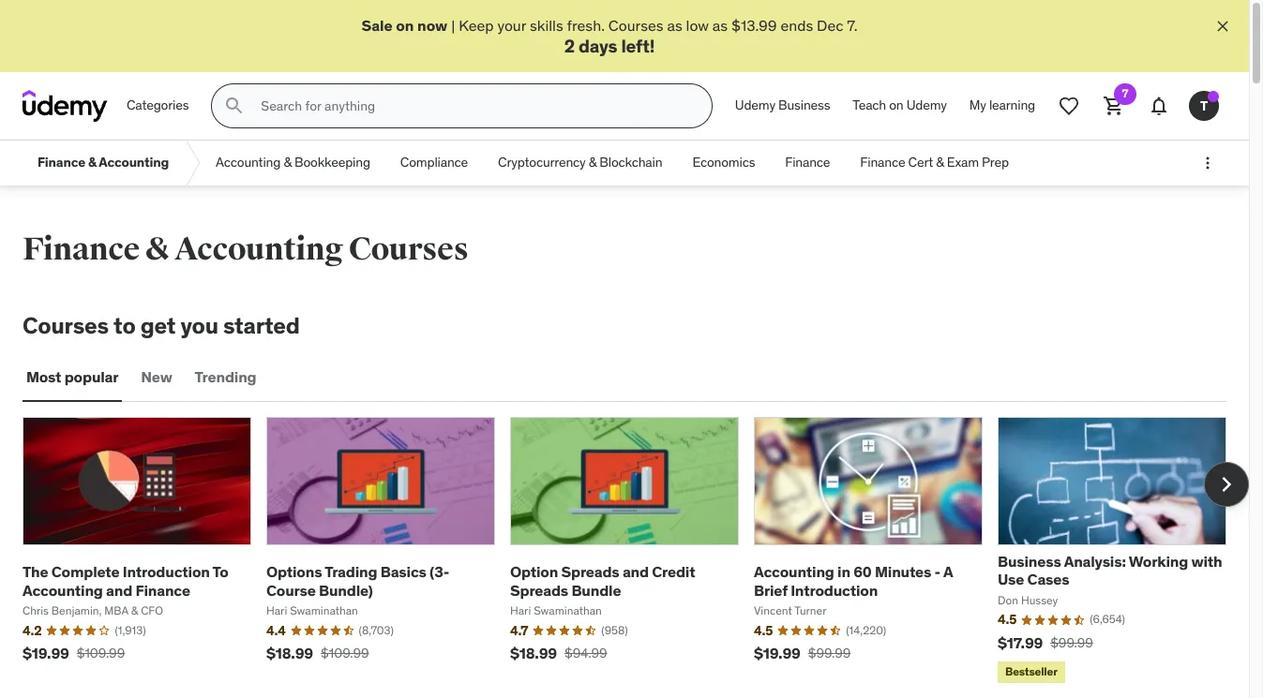 Task type: describe. For each thing, give the bounding box(es) containing it.
options trading basics (3- course bundle)
[[266, 563, 449, 600]]

most
[[26, 368, 61, 387]]

course
[[266, 581, 316, 600]]

keep
[[459, 16, 494, 35]]

categories button
[[115, 84, 200, 129]]

option spreads and credit spreads bundle
[[510, 563, 695, 600]]

accounting inside accounting in 60 minutes - a brief introduction
[[754, 563, 834, 582]]

trending button
[[191, 355, 260, 400]]

cases
[[1027, 571, 1069, 589]]

teach
[[853, 97, 886, 114]]

your
[[497, 16, 526, 35]]

to
[[212, 563, 229, 582]]

(3-
[[430, 563, 449, 582]]

cryptocurrency
[[498, 154, 586, 171]]

blockchain
[[599, 154, 662, 171]]

most popular
[[26, 368, 118, 387]]

finance for finance & accounting
[[38, 154, 85, 171]]

finance for finance & accounting courses
[[23, 230, 140, 269]]

submit search image
[[223, 95, 246, 117]]

finance & accounting courses
[[23, 230, 468, 269]]

categories
[[127, 97, 189, 114]]

brief
[[754, 581, 788, 600]]

finance for finance
[[785, 154, 830, 171]]

low
[[686, 16, 709, 35]]

introduction inside accounting in 60 minutes - a brief introduction
[[791, 581, 878, 600]]

business inside "link"
[[778, 97, 830, 114]]

sale
[[361, 16, 393, 35]]

new button
[[137, 355, 176, 400]]

|
[[451, 16, 455, 35]]

with
[[1191, 553, 1222, 571]]

udemy image
[[23, 90, 108, 122]]

7 link
[[1091, 84, 1136, 129]]

my learning
[[969, 97, 1035, 114]]

and inside option spreads and credit spreads bundle
[[623, 563, 649, 582]]

bookkeeping
[[294, 154, 370, 171]]

analysis:
[[1064, 553, 1126, 571]]

notifications image
[[1148, 95, 1170, 117]]

my learning link
[[958, 84, 1046, 129]]

spreads left bundle
[[510, 581, 568, 600]]

use
[[998, 571, 1024, 589]]

business inside business analysis:  working with use cases
[[998, 553, 1061, 571]]

trading
[[325, 563, 377, 582]]

and inside "the complete introduction to accounting and finance"
[[106, 581, 132, 600]]

options
[[266, 563, 322, 582]]

started
[[223, 311, 300, 341]]

Search for anything text field
[[257, 90, 689, 122]]

learning
[[989, 97, 1035, 114]]

udemy inside "link"
[[735, 97, 775, 114]]

2
[[564, 35, 575, 58]]

new
[[141, 368, 172, 387]]

next image
[[1211, 470, 1241, 500]]

spreads right option
[[561, 563, 619, 582]]

trending
[[195, 368, 256, 387]]

the complete introduction to accounting and finance link
[[23, 563, 229, 600]]

prep
[[982, 154, 1009, 171]]

business analysis:  working with use cases
[[998, 553, 1222, 589]]

accounting in 60 minutes - a brief introduction
[[754, 563, 953, 600]]

more subcategory menu links image
[[1198, 154, 1217, 173]]

2 vertical spatial courses
[[23, 311, 109, 341]]

in
[[837, 563, 850, 582]]

finance & accounting link
[[23, 141, 184, 186]]

business analysis:  working with use cases link
[[998, 553, 1222, 589]]

accounting & bookkeeping link
[[201, 141, 385, 186]]

shopping cart with 7 items image
[[1103, 95, 1125, 117]]

$13.99
[[731, 16, 777, 35]]

option
[[510, 563, 558, 582]]

& for finance & accounting
[[88, 154, 96, 171]]

2 as from the left
[[713, 16, 728, 35]]

accounting in 60 minutes - a brief introduction link
[[754, 563, 953, 600]]

economics
[[692, 154, 755, 171]]

accounting inside "the complete introduction to accounting and finance"
[[23, 581, 103, 600]]

bundle
[[571, 581, 621, 600]]

finance & accounting
[[38, 154, 169, 171]]



Task type: locate. For each thing, give the bounding box(es) containing it.
introduction right brief
[[791, 581, 878, 600]]

1 horizontal spatial udemy
[[906, 97, 947, 114]]

&
[[88, 154, 96, 171], [284, 154, 291, 171], [589, 154, 597, 171], [936, 154, 944, 171], [145, 230, 169, 269]]

introduction inside "the complete introduction to accounting and finance"
[[123, 563, 210, 582]]

& left blockchain
[[589, 154, 597, 171]]

days
[[579, 35, 617, 58]]

0 vertical spatial business
[[778, 97, 830, 114]]

working
[[1129, 553, 1188, 571]]

& down udemy image
[[88, 154, 96, 171]]

1 horizontal spatial courses
[[349, 230, 468, 269]]

dec
[[817, 16, 843, 35]]

2 horizontal spatial courses
[[608, 16, 664, 35]]

get
[[140, 311, 176, 341]]

accounting
[[99, 154, 169, 171], [216, 154, 281, 171], [174, 230, 343, 269], [754, 563, 834, 582], [23, 581, 103, 600]]

1 horizontal spatial as
[[713, 16, 728, 35]]

option spreads and credit spreads bundle link
[[510, 563, 695, 600]]

now
[[417, 16, 448, 35]]

t link
[[1181, 84, 1226, 129]]

exam
[[947, 154, 979, 171]]

finance
[[38, 154, 85, 171], [785, 154, 830, 171], [860, 154, 905, 171], [23, 230, 140, 269], [135, 581, 190, 600]]

on inside sale on now | keep your skills fresh. courses as low as $13.99 ends dec 7. 2 days left!
[[396, 16, 414, 35]]

1 horizontal spatial and
[[623, 563, 649, 582]]

1 horizontal spatial business
[[998, 553, 1061, 571]]

wishlist image
[[1058, 95, 1080, 117]]

bundle)
[[319, 581, 373, 600]]

finance down udemy business "link"
[[785, 154, 830, 171]]

-
[[934, 563, 941, 582]]

1 udemy from the left
[[735, 97, 775, 114]]

on right the teach
[[889, 97, 903, 114]]

business
[[778, 97, 830, 114], [998, 553, 1061, 571]]

finance left to
[[135, 581, 190, 600]]

you have alerts image
[[1208, 91, 1219, 102]]

options trading basics (3- course bundle) link
[[266, 563, 449, 600]]

business left analysis:
[[998, 553, 1061, 571]]

udemy business link
[[724, 84, 841, 129]]

teach on udemy
[[853, 97, 947, 114]]

ends
[[781, 16, 813, 35]]

you
[[180, 311, 218, 341]]

finance cert & exam prep
[[860, 154, 1009, 171]]

on left now
[[396, 16, 414, 35]]

fresh.
[[567, 16, 605, 35]]

& for accounting & bookkeeping
[[284, 154, 291, 171]]

7.
[[847, 16, 858, 35]]

economics link
[[677, 141, 770, 186]]

1 horizontal spatial on
[[889, 97, 903, 114]]

udemy left my
[[906, 97, 947, 114]]

as left low
[[667, 16, 682, 35]]

introduction
[[123, 563, 210, 582], [791, 581, 878, 600]]

my
[[969, 97, 986, 114]]

on for teach on udemy
[[889, 97, 903, 114]]

complete
[[51, 563, 120, 582]]

finance left cert
[[860, 154, 905, 171]]

most popular button
[[23, 355, 122, 400]]

0 vertical spatial courses
[[608, 16, 664, 35]]

spreads
[[561, 563, 619, 582], [510, 581, 568, 600]]

7
[[1122, 86, 1128, 101]]

t
[[1200, 97, 1208, 114]]

a
[[943, 563, 953, 582]]

as
[[667, 16, 682, 35], [713, 16, 728, 35]]

popular
[[64, 368, 118, 387]]

& right cert
[[936, 154, 944, 171]]

basics
[[380, 563, 426, 582]]

carousel element
[[23, 417, 1249, 687]]

cryptocurrency & blockchain
[[498, 154, 662, 171]]

teach on udemy link
[[841, 84, 958, 129]]

as right low
[[713, 16, 728, 35]]

introduction left to
[[123, 563, 210, 582]]

the
[[23, 563, 48, 582]]

1 vertical spatial on
[[889, 97, 903, 114]]

0 vertical spatial on
[[396, 16, 414, 35]]

on
[[396, 16, 414, 35], [889, 97, 903, 114]]

accounting & bookkeeping
[[216, 154, 370, 171]]

2 udemy from the left
[[906, 97, 947, 114]]

1 vertical spatial courses
[[349, 230, 468, 269]]

cert
[[908, 154, 933, 171]]

0 horizontal spatial and
[[106, 581, 132, 600]]

business up finance link
[[778, 97, 830, 114]]

0 horizontal spatial on
[[396, 16, 414, 35]]

cryptocurrency & blockchain link
[[483, 141, 677, 186]]

sale on now | keep your skills fresh. courses as low as $13.99 ends dec 7. 2 days left!
[[361, 16, 858, 58]]

& for cryptocurrency & blockchain
[[589, 154, 597, 171]]

0 horizontal spatial udemy
[[735, 97, 775, 114]]

udemy up economics
[[735, 97, 775, 114]]

courses up "left!"
[[608, 16, 664, 35]]

courses inside sale on now | keep your skills fresh. courses as low as $13.99 ends dec 7. 2 days left!
[[608, 16, 664, 35]]

courses
[[608, 16, 664, 35], [349, 230, 468, 269], [23, 311, 109, 341]]

and right the
[[106, 581, 132, 600]]

& left "bookkeeping"
[[284, 154, 291, 171]]

minutes
[[875, 563, 931, 582]]

compliance link
[[385, 141, 483, 186]]

1 horizontal spatial introduction
[[791, 581, 878, 600]]

courses to get you started
[[23, 311, 300, 341]]

skills
[[530, 16, 563, 35]]

courses up most popular
[[23, 311, 109, 341]]

to
[[114, 311, 136, 341]]

udemy business
[[735, 97, 830, 114]]

finance link
[[770, 141, 845, 186]]

udemy
[[735, 97, 775, 114], [906, 97, 947, 114]]

arrow pointing to subcategory menu links image
[[184, 141, 201, 186]]

finance for finance cert & exam prep
[[860, 154, 905, 171]]

finance inside "the complete introduction to accounting and finance"
[[135, 581, 190, 600]]

0 horizontal spatial introduction
[[123, 563, 210, 582]]

on for sale on now | keep your skills fresh. courses as low as $13.99 ends dec 7. 2 days left!
[[396, 16, 414, 35]]

1 as from the left
[[667, 16, 682, 35]]

0 horizontal spatial business
[[778, 97, 830, 114]]

finance down udemy image
[[38, 154, 85, 171]]

finance up "to"
[[23, 230, 140, 269]]

0 horizontal spatial as
[[667, 16, 682, 35]]

and left credit in the right of the page
[[623, 563, 649, 582]]

& up 'get'
[[145, 230, 169, 269]]

close image
[[1213, 17, 1232, 36]]

finance cert & exam prep link
[[845, 141, 1024, 186]]

left!
[[621, 35, 655, 58]]

compliance
[[400, 154, 468, 171]]

1 vertical spatial business
[[998, 553, 1061, 571]]

and
[[623, 563, 649, 582], [106, 581, 132, 600]]

0 horizontal spatial courses
[[23, 311, 109, 341]]

60
[[854, 563, 872, 582]]

& for finance & accounting courses
[[145, 230, 169, 269]]

the complete introduction to accounting and finance
[[23, 563, 229, 600]]

courses down compliance link
[[349, 230, 468, 269]]

credit
[[652, 563, 695, 582]]



Task type: vqa. For each thing, say whether or not it's contained in the screenshot.
the Office Productivity link
no



